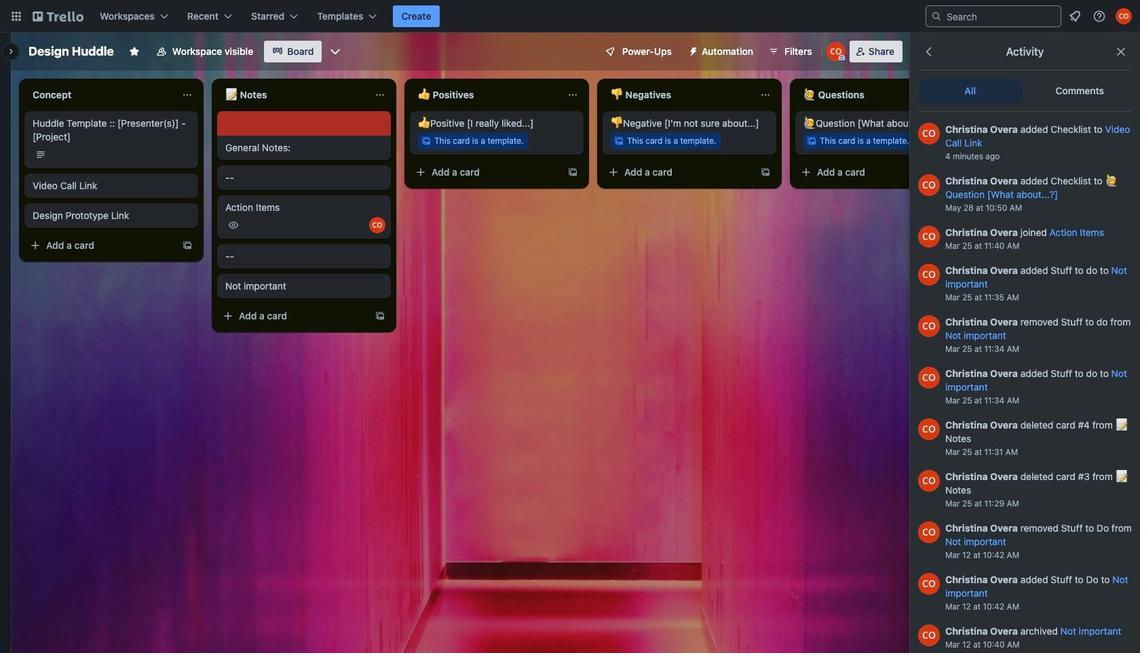 Task type: locate. For each thing, give the bounding box(es) containing it.
customize views image
[[329, 45, 342, 58]]

open information menu image
[[1093, 10, 1106, 23]]

star or unstar board image
[[129, 46, 140, 57]]

0 horizontal spatial create from template… image
[[182, 240, 193, 251]]

None text field
[[410, 84, 562, 106], [603, 84, 755, 106], [796, 84, 948, 106], [410, 84, 562, 106], [603, 84, 755, 106], [796, 84, 948, 106]]

back to home image
[[33, 5, 83, 27]]

create from template… image
[[567, 167, 578, 178], [760, 167, 771, 178], [182, 240, 193, 251]]

this member is an admin of this board. image
[[839, 55, 845, 61]]

christina overa (christinaovera) image
[[827, 42, 846, 61], [369, 217, 386, 234], [918, 226, 940, 248], [918, 367, 940, 389], [918, 470, 940, 492], [918, 522, 940, 544], [918, 574, 940, 595]]

create from template… image
[[375, 311, 386, 322]]

christina overa (christinaovera) image
[[1116, 8, 1132, 24], [918, 123, 940, 145], [918, 174, 940, 196], [918, 264, 940, 286], [918, 316, 940, 337], [918, 419, 940, 441], [918, 625, 940, 647]]

sm image
[[683, 41, 702, 60]]

0 notifications image
[[1067, 8, 1083, 24]]

1 horizontal spatial create from template… image
[[567, 167, 578, 178]]

primary element
[[0, 0, 1140, 33]]

None text field
[[24, 84, 176, 106], [217, 84, 369, 106], [24, 84, 176, 106], [217, 84, 369, 106]]



Task type: vqa. For each thing, say whether or not it's contained in the screenshot.
Christina Overa (christinaovera) icon
yes



Task type: describe. For each thing, give the bounding box(es) containing it.
search image
[[931, 11, 942, 22]]

Board name text field
[[22, 41, 121, 62]]

Search field
[[942, 7, 1061, 26]]

2 horizontal spatial create from template… image
[[760, 167, 771, 178]]



